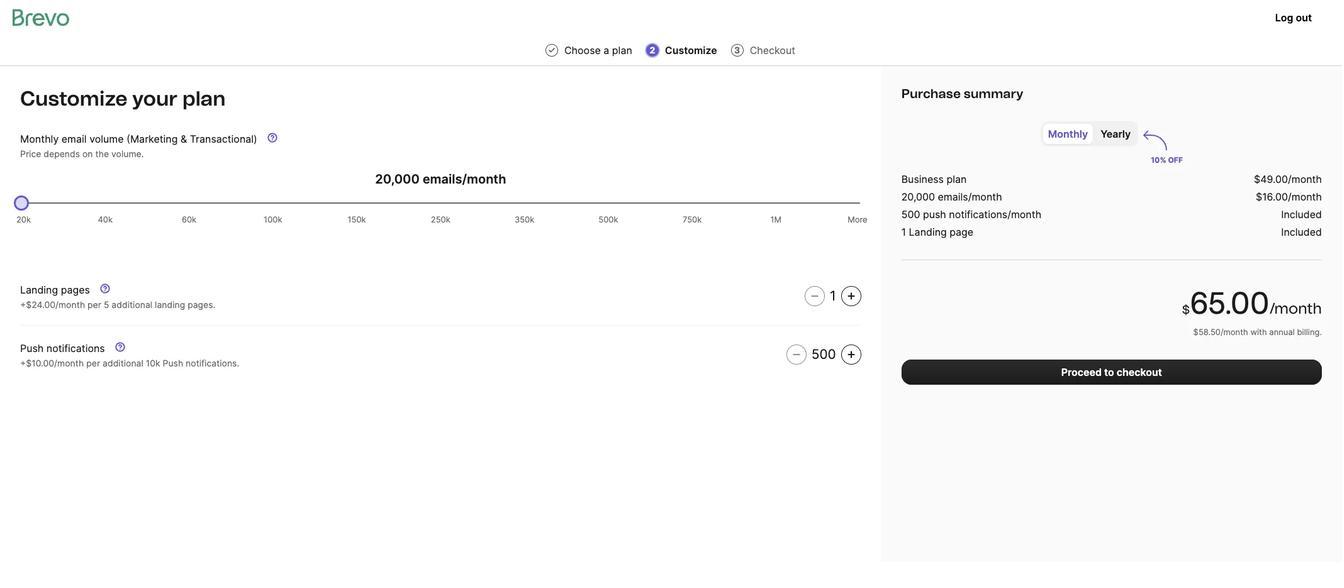 Task type: describe. For each thing, give the bounding box(es) containing it.
350k
[[515, 215, 534, 225]]

month right emails
[[467, 172, 506, 187]]

500 for 500
[[812, 347, 836, 362]]

monthly email volume (marketing & transactional)
[[20, 133, 257, 145]]

included for 1 landing page
[[1281, 226, 1322, 239]]

choose a plan button
[[544, 43, 635, 58]]

$16.00 / month
[[1256, 191, 1322, 203]]

3
[[734, 45, 740, 55]]

month down $49.00 / month
[[1292, 191, 1322, 203]]

transactional)
[[190, 133, 257, 145]]

$58.50/month with annual billing.
[[1194, 327, 1322, 337]]

pages.
[[188, 300, 216, 310]]

notifications/month
[[949, 208, 1042, 221]]

log
[[1275, 11, 1293, 24]]

purchase summary
[[902, 86, 1024, 101]]

notifications.
[[186, 358, 239, 369]]

1 horizontal spatial landing
[[909, 226, 947, 239]]

checkout
[[750, 44, 795, 57]]

to
[[1104, 366, 1114, 379]]

customize for customize your plan
[[20, 87, 128, 111]]

customize for customize
[[665, 44, 717, 57]]

landing pages
[[20, 284, 90, 296]]

business
[[902, 173, 944, 186]]

price depends on the volume.
[[20, 149, 144, 159]]

1 vertical spatial push
[[163, 358, 183, 369]]

&
[[181, 133, 187, 145]]

included for 500 push notifications/month
[[1281, 208, 1322, 221]]

20,000 for 20,000 emails/month
[[902, 191, 935, 203]]

yearly button
[[1096, 124, 1136, 144]]

push
[[923, 208, 946, 221]]

month up $16.00 / month
[[1292, 173, 1322, 186]]

$49.00
[[1254, 173, 1288, 186]]

log out
[[1275, 11, 1312, 24]]

business plan
[[902, 173, 967, 186]]

proceed to checkout
[[1062, 366, 1162, 379]]

+$24.00/month
[[20, 300, 85, 310]]

/ inside $ 65.00 / month
[[1270, 300, 1275, 318]]

2 horizontal spatial plan
[[947, 173, 967, 186]]

per for 1
[[88, 300, 101, 310]]

billing.
[[1297, 327, 1322, 337]]

$49.00 / month
[[1254, 173, 1322, 186]]

500 push notifications/month
[[902, 208, 1042, 221]]

$
[[1182, 303, 1190, 317]]

65.00
[[1190, 285, 1270, 322]]

log out button
[[1265, 5, 1322, 30]]

out
[[1296, 11, 1312, 24]]

10k
[[146, 358, 160, 369]]

volume.
[[111, 149, 144, 159]]

proceed
[[1062, 366, 1102, 379]]

proceed to checkout button
[[902, 360, 1322, 385]]

60k
[[182, 215, 196, 225]]

checkout
[[1117, 366, 1162, 379]]

$58.50/month
[[1194, 327, 1248, 337]]

plan for customize your plan
[[182, 87, 226, 111]]

0 vertical spatial additional
[[112, 300, 152, 310]]

1 for 1 landing page
[[902, 226, 906, 239]]

with
[[1251, 327, 1267, 337]]



Task type: vqa. For each thing, say whether or not it's contained in the screenshot.
Push to the top
yes



Task type: locate. For each thing, give the bounding box(es) containing it.
customize up email
[[20, 87, 128, 111]]

month up billing.
[[1275, 300, 1322, 318]]

1 for 1
[[830, 288, 836, 304]]

additional left '10k'
[[103, 358, 143, 369]]

20,000 emails / month
[[375, 172, 506, 187]]

1 horizontal spatial 1
[[902, 226, 906, 239]]

750k
[[683, 215, 702, 225]]

plan inside button
[[612, 44, 632, 57]]

1 vertical spatial per
[[86, 358, 100, 369]]

notifications
[[46, 342, 105, 355]]

a
[[604, 44, 609, 57]]

1 vertical spatial 20,000
[[902, 191, 935, 203]]

1 horizontal spatial push
[[163, 358, 183, 369]]

page
[[950, 226, 974, 239]]

choose
[[564, 44, 601, 57]]

month inside $ 65.00 / month
[[1275, 300, 1322, 318]]

plan for choose a plan
[[612, 44, 632, 57]]

pages
[[61, 284, 90, 296]]

0 horizontal spatial customize
[[20, 87, 128, 111]]

1 vertical spatial plan
[[182, 87, 226, 111]]

500k
[[599, 215, 618, 225]]

1 horizontal spatial customize
[[665, 44, 717, 57]]

customize your plan
[[20, 87, 226, 111]]

1 vertical spatial customize
[[20, 87, 128, 111]]

push
[[20, 342, 44, 355], [163, 358, 183, 369]]

100k
[[264, 215, 282, 225]]

1
[[902, 226, 906, 239], [830, 288, 836, 304]]

landing
[[155, 300, 185, 310]]

20,000 for 20,000 emails / month
[[375, 172, 420, 187]]

0 horizontal spatial plan
[[182, 87, 226, 111]]

20,000 down business on the top right of the page
[[902, 191, 935, 203]]

$16.00
[[1256, 191, 1288, 203]]

price
[[20, 149, 41, 159]]

more
[[848, 215, 868, 225]]

monthly for monthly email volume (marketing & transactional)
[[20, 133, 59, 145]]

1 vertical spatial 500
[[812, 347, 836, 362]]

$ 65.00 / month
[[1182, 285, 1322, 322]]

1 horizontal spatial plan
[[612, 44, 632, 57]]

customize right 2
[[665, 44, 717, 57]]

0 vertical spatial customize
[[665, 44, 717, 57]]

per
[[88, 300, 101, 310], [86, 358, 100, 369]]

customize
[[665, 44, 717, 57], [20, 87, 128, 111]]

0 vertical spatial push
[[20, 342, 44, 355]]

0 vertical spatial per
[[88, 300, 101, 310]]

the
[[95, 149, 109, 159]]

plan up the 20,000 emails/month
[[947, 173, 967, 186]]

250k
[[431, 215, 450, 225]]

0 horizontal spatial landing
[[20, 284, 58, 296]]

1 horizontal spatial 500
[[902, 208, 920, 221]]

push up +$10.00/month
[[20, 342, 44, 355]]

monthly
[[1048, 128, 1088, 140], [20, 133, 59, 145]]

volume
[[89, 133, 124, 145]]

additional
[[112, 300, 152, 310], [103, 358, 143, 369]]

20,000 emails/month
[[902, 191, 1002, 203]]

1 vertical spatial included
[[1281, 226, 1322, 239]]

0 vertical spatial 1
[[902, 226, 906, 239]]

additional right 5
[[112, 300, 152, 310]]

yearly
[[1101, 128, 1131, 140]]

20,000 left emails
[[375, 172, 420, 187]]

20k
[[16, 215, 31, 225]]

0 horizontal spatial 20,000
[[375, 172, 420, 187]]

monthly inside button
[[1048, 128, 1088, 140]]

plan
[[612, 44, 632, 57], [182, 87, 226, 111], [947, 173, 967, 186]]

+$24.00/month per 5 additional landing pages.
[[20, 300, 216, 310]]

10% off
[[1151, 155, 1183, 165]]

landing up +$24.00/month
[[20, 284, 58, 296]]

1 vertical spatial 1
[[830, 288, 836, 304]]

monthly for monthly
[[1048, 128, 1088, 140]]

emails/month
[[938, 191, 1002, 203]]

on
[[82, 149, 93, 159]]

1 horizontal spatial 20,000
[[902, 191, 935, 203]]

2 included from the top
[[1281, 226, 1322, 239]]

(marketing
[[127, 133, 178, 145]]

40k
[[98, 215, 113, 225]]

annual
[[1269, 327, 1295, 337]]

push right '10k'
[[163, 358, 183, 369]]

0 vertical spatial landing
[[909, 226, 947, 239]]

500
[[902, 208, 920, 221], [812, 347, 836, 362]]

plan up transactional)
[[182, 87, 226, 111]]

emails
[[423, 172, 462, 187]]

1 horizontal spatial monthly
[[1048, 128, 1088, 140]]

depends
[[44, 149, 80, 159]]

0 vertical spatial plan
[[612, 44, 632, 57]]

0 horizontal spatial 500
[[812, 347, 836, 362]]

1 landing page
[[902, 226, 974, 239]]

0 vertical spatial included
[[1281, 208, 1322, 221]]

1 vertical spatial landing
[[20, 284, 58, 296]]

summary
[[964, 86, 1024, 101]]

1m
[[771, 215, 782, 225]]

500 for 500 push notifications/month
[[902, 208, 920, 221]]

per down notifications
[[86, 358, 100, 369]]

0 horizontal spatial push
[[20, 342, 44, 355]]

monthly up the price
[[20, 133, 59, 145]]

landing down push
[[909, 226, 947, 239]]

month
[[467, 172, 506, 187], [1292, 173, 1322, 186], [1292, 191, 1322, 203], [1275, 300, 1322, 318]]

1 included from the top
[[1281, 208, 1322, 221]]

purchase
[[902, 86, 961, 101]]

slider
[[14, 196, 29, 211]]

0 horizontal spatial monthly
[[20, 133, 59, 145]]

/
[[462, 172, 467, 187], [1288, 173, 1292, 186], [1288, 191, 1292, 203], [1270, 300, 1275, 318]]

0 vertical spatial 500
[[902, 208, 920, 221]]

monthly button
[[1043, 124, 1093, 144]]

push notifications
[[20, 342, 105, 355]]

off
[[1168, 155, 1183, 165]]

+$10.00/month per additional 10k push notifications.
[[20, 358, 239, 369]]

plan right a
[[612, 44, 632, 57]]

landing
[[909, 226, 947, 239], [20, 284, 58, 296]]

+$10.00/month
[[20, 358, 84, 369]]

email
[[62, 133, 87, 145]]

included
[[1281, 208, 1322, 221], [1281, 226, 1322, 239]]

per left 5
[[88, 300, 101, 310]]

2
[[650, 45, 655, 55]]

1 vertical spatial additional
[[103, 358, 143, 369]]

150k
[[348, 215, 366, 225]]

10%
[[1151, 155, 1167, 165]]

your
[[132, 87, 178, 111]]

2 vertical spatial plan
[[947, 173, 967, 186]]

5
[[104, 300, 109, 310]]

0 vertical spatial 20,000
[[375, 172, 420, 187]]

choose a plan
[[564, 44, 632, 57]]

per for 500
[[86, 358, 100, 369]]

0 horizontal spatial 1
[[830, 288, 836, 304]]

monthly left 'yearly' button
[[1048, 128, 1088, 140]]

20,000
[[375, 172, 420, 187], [902, 191, 935, 203]]



